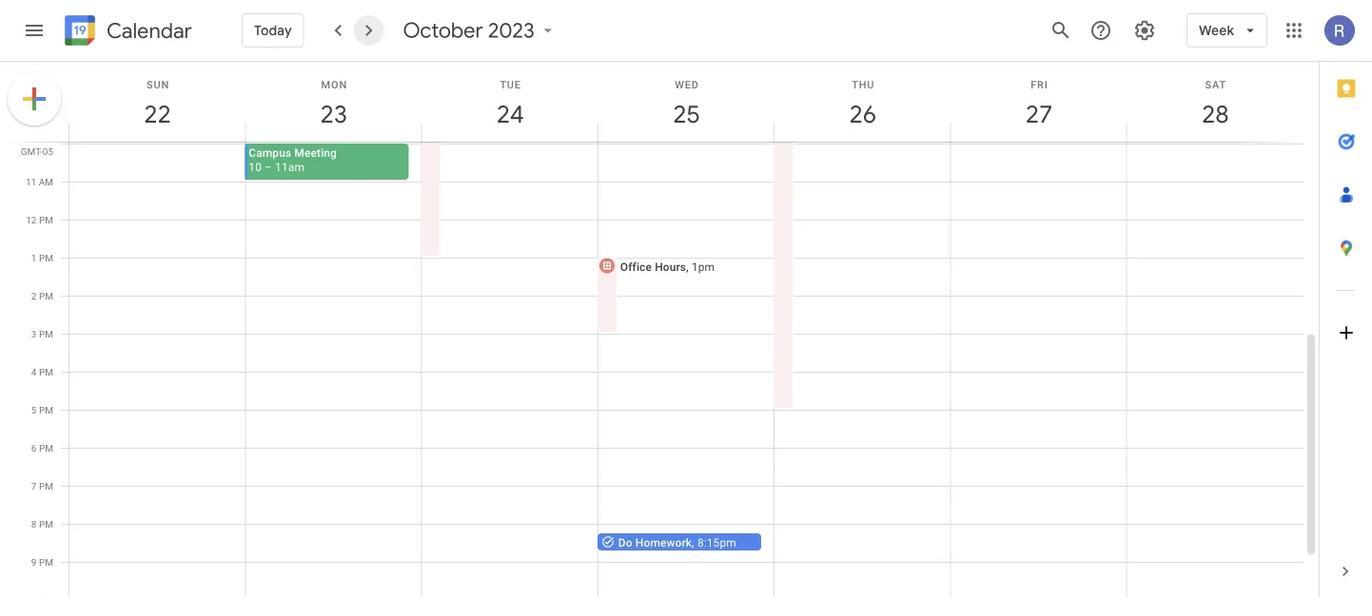 Task type: describe. For each thing, give the bounding box(es) containing it.
tue
[[500, 79, 521, 90]]

28 link
[[1194, 92, 1237, 136]]

main drawer image
[[23, 19, 46, 42]]

28
[[1201, 98, 1228, 130]]

homework
[[635, 536, 692, 550]]

calendar element
[[61, 11, 192, 53]]

gmt-05
[[21, 146, 53, 157]]

do homework , 8:15pm
[[618, 536, 736, 550]]

pm for 6 pm
[[39, 442, 53, 454]]

pm for 1 pm
[[39, 252, 53, 264]]

settings menu image
[[1133, 19, 1156, 42]]

22 link
[[136, 92, 179, 136]]

7 pm
[[31, 481, 53, 492]]

24
[[495, 98, 523, 130]]

23
[[319, 98, 346, 130]]

26 link
[[841, 92, 885, 136]]

mon 23
[[319, 79, 347, 130]]

hours
[[655, 260, 686, 274]]

9 pm
[[31, 557, 53, 568]]

thu
[[852, 79, 875, 90]]

fri
[[1031, 79, 1048, 90]]

sun 22
[[143, 79, 170, 130]]

1 pm
[[31, 252, 53, 264]]

12 pm
[[26, 214, 53, 226]]

fri 27
[[1024, 79, 1052, 130]]

0 vertical spatial 10
[[26, 138, 36, 149]]

office hours , 1pm
[[620, 260, 715, 274]]

pm for 8 pm
[[39, 519, 53, 530]]

25
[[672, 98, 699, 130]]

october 2023 button
[[396, 17, 565, 44]]

2023
[[488, 17, 535, 44]]

11am
[[275, 160, 304, 174]]

25 link
[[665, 92, 708, 136]]

pm for 12 pm
[[39, 214, 53, 226]]

october
[[403, 17, 483, 44]]

today
[[254, 22, 292, 39]]

27 link
[[1017, 92, 1061, 136]]

am for 10 am
[[39, 138, 53, 149]]

, for hours
[[686, 260, 689, 274]]

sun
[[147, 79, 169, 90]]

pm for 3 pm
[[39, 328, 53, 340]]

27 column header
[[950, 62, 1127, 142]]

calendar heading
[[103, 18, 192, 44]]

, for homework
[[692, 536, 694, 550]]

4
[[31, 366, 37, 378]]

am for 11 am
[[39, 176, 53, 187]]

6
[[31, 442, 37, 454]]

5
[[31, 404, 37, 416]]

grid containing 22
[[0, 62, 1319, 599]]

campus
[[249, 146, 291, 159]]

week
[[1199, 22, 1234, 39]]

26
[[848, 98, 875, 130]]

3 pm
[[31, 328, 53, 340]]



Task type: vqa. For each thing, say whether or not it's contained in the screenshot.
22 link
yes



Task type: locate. For each thing, give the bounding box(es) containing it.
05
[[43, 146, 53, 157]]

wed
[[675, 79, 699, 90]]

9 pm from the top
[[39, 519, 53, 530]]

1 vertical spatial am
[[39, 176, 53, 187]]

4 pm from the top
[[39, 328, 53, 340]]

do
[[618, 536, 633, 550]]

7 pm from the top
[[39, 442, 53, 454]]

tab list
[[1320, 62, 1372, 545]]

mon
[[321, 79, 347, 90]]

5 pm
[[31, 404, 53, 416]]

24 column header
[[421, 62, 598, 142]]

1pm
[[692, 260, 715, 274]]

1 am from the top
[[39, 138, 53, 149]]

am right 11
[[39, 176, 53, 187]]

pm right 3
[[39, 328, 53, 340]]

pm for 9 pm
[[39, 557, 53, 568]]

pm right the 12
[[39, 214, 53, 226]]

1 horizontal spatial ,
[[692, 536, 694, 550]]

1 vertical spatial 10
[[249, 160, 262, 174]]

1 vertical spatial ,
[[692, 536, 694, 550]]

11
[[26, 176, 36, 187]]

0 vertical spatial am
[[39, 138, 53, 149]]

3 pm from the top
[[39, 290, 53, 302]]

22 column header
[[69, 62, 246, 142]]

23 column header
[[245, 62, 422, 142]]

9
[[31, 557, 37, 568]]

10 inside "campus meeting 10 – 11am"
[[249, 160, 262, 174]]

calendar
[[107, 18, 192, 44]]

10 pm from the top
[[39, 557, 53, 568]]

0 horizontal spatial 10
[[26, 138, 36, 149]]

meeting
[[294, 146, 337, 159]]

10 left 05
[[26, 138, 36, 149]]

0 vertical spatial ,
[[686, 260, 689, 274]]

22
[[143, 98, 170, 130]]

office
[[620, 260, 652, 274]]

8 pm
[[31, 519, 53, 530]]

12
[[26, 214, 37, 226]]

tue 24
[[495, 79, 523, 130]]

, left 8:15pm
[[692, 536, 694, 550]]

6 pm from the top
[[39, 404, 53, 416]]

pm right 6
[[39, 442, 53, 454]]

sat
[[1205, 79, 1227, 90]]

5 pm from the top
[[39, 366, 53, 378]]

sat 28
[[1201, 79, 1228, 130]]

, left 1pm
[[686, 260, 689, 274]]

2
[[31, 290, 37, 302]]

8 pm from the top
[[39, 481, 53, 492]]

pm right 1
[[39, 252, 53, 264]]

campus meeting 10 – 11am
[[249, 146, 337, 174]]

10 am
[[26, 138, 53, 149]]

8:15pm
[[697, 536, 736, 550]]

23 link
[[312, 92, 356, 136]]

1 pm from the top
[[39, 214, 53, 226]]

10 left –
[[249, 160, 262, 174]]

0 horizontal spatial ,
[[686, 260, 689, 274]]

8
[[31, 519, 37, 530]]

pm right 9
[[39, 557, 53, 568]]

6 pm
[[31, 442, 53, 454]]

pm right the 4
[[39, 366, 53, 378]]

28 column header
[[1126, 62, 1304, 142]]

2 am from the top
[[39, 176, 53, 187]]

pm right 8
[[39, 519, 53, 530]]

grid
[[0, 62, 1319, 599]]

october 2023
[[403, 17, 535, 44]]

wed 25
[[672, 79, 699, 130]]

24 link
[[488, 92, 532, 136]]

today button
[[242, 8, 304, 53]]

10
[[26, 138, 36, 149], [249, 160, 262, 174]]

3
[[31, 328, 37, 340]]

2 pm from the top
[[39, 252, 53, 264]]

thu 26
[[848, 79, 875, 130]]

pm for 7 pm
[[39, 481, 53, 492]]

1
[[31, 252, 37, 264]]

25 column header
[[597, 62, 775, 142]]

7
[[31, 481, 37, 492]]

–
[[265, 160, 272, 174]]

am
[[39, 138, 53, 149], [39, 176, 53, 187]]

pm right "7"
[[39, 481, 53, 492]]

11 am
[[26, 176, 53, 187]]

pm for 5 pm
[[39, 404, 53, 416]]

week button
[[1187, 8, 1267, 53]]

pm right 2
[[39, 290, 53, 302]]

am up 11 am
[[39, 138, 53, 149]]

pm for 2 pm
[[39, 290, 53, 302]]

1 horizontal spatial 10
[[249, 160, 262, 174]]

pm for 4 pm
[[39, 366, 53, 378]]

pm
[[39, 214, 53, 226], [39, 252, 53, 264], [39, 290, 53, 302], [39, 328, 53, 340], [39, 366, 53, 378], [39, 404, 53, 416], [39, 442, 53, 454], [39, 481, 53, 492], [39, 519, 53, 530], [39, 557, 53, 568]]

,
[[686, 260, 689, 274], [692, 536, 694, 550]]

pm right "5"
[[39, 404, 53, 416]]

4 pm
[[31, 366, 53, 378]]

2 pm
[[31, 290, 53, 302]]

gmt-
[[21, 146, 43, 157]]

27
[[1024, 98, 1052, 130]]

26 column header
[[774, 62, 951, 142]]



